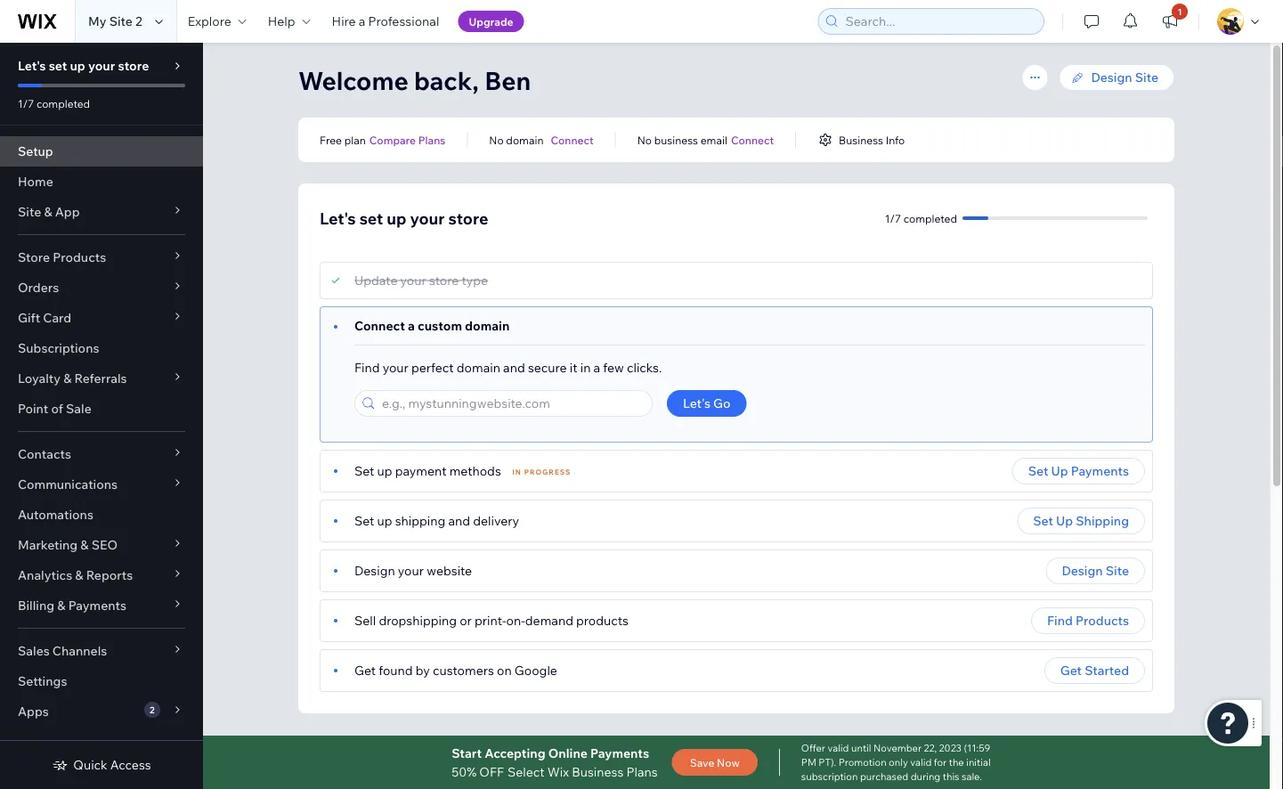 Task type: locate. For each thing, give the bounding box(es) containing it.
0 vertical spatial a
[[359, 13, 366, 29]]

find for find products
[[1048, 613, 1073, 628]]

0 horizontal spatial get
[[355, 663, 376, 678]]

0 horizontal spatial products
[[53, 249, 106, 265]]

find your perfect domain and secure it in a few clicks.
[[355, 360, 662, 375]]

1 horizontal spatial let's set up your store
[[320, 208, 489, 228]]

set for set up payment methods
[[355, 463, 374, 479]]

let's up the update
[[320, 208, 356, 228]]

site down shipping
[[1106, 563, 1130, 579]]

gift card
[[18, 310, 71, 326]]

wix left stands
[[606, 736, 629, 751]]

and left delivery
[[448, 513, 470, 529]]

2 vertical spatial domain
[[457, 360, 501, 375]]

no left business
[[638, 133, 652, 147]]

up up setup link
[[70, 58, 85, 73]]

1 vertical spatial business
[[572, 764, 624, 779]]

get for get found by customers on google
[[355, 663, 376, 678]]

your right the update
[[400, 273, 426, 288]]

1 vertical spatial a
[[408, 318, 415, 334]]

0 vertical spatial set
[[49, 58, 67, 73]]

let's set up your store inside sidebar element
[[18, 58, 149, 73]]

1 horizontal spatial get
[[1061, 663, 1082, 678]]

& right loyalty on the left of page
[[63, 371, 72, 386]]

welcome back, ben
[[298, 65, 531, 96]]

& left the seo
[[80, 537, 89, 553]]

your down my on the left of page
[[88, 58, 115, 73]]

1 vertical spatial set
[[360, 208, 383, 228]]

1 vertical spatial find
[[1048, 613, 1073, 628]]

1 vertical spatial domain
[[465, 318, 510, 334]]

design inside button
[[1062, 563, 1103, 579]]

0 vertical spatial 1/7
[[18, 97, 34, 110]]

plans down stands
[[627, 764, 658, 779]]

0 horizontal spatial completed
[[36, 97, 90, 110]]

connect link for no domain connect
[[551, 132, 594, 148]]

0 vertical spatial store
[[118, 58, 149, 73]]

1 horizontal spatial products
[[1076, 613, 1130, 628]]

products inside "dropdown button"
[[53, 249, 106, 265]]

products
[[576, 613, 629, 628]]

find up the get started
[[1048, 613, 1073, 628]]

plan
[[344, 133, 366, 147]]

wix
[[606, 736, 629, 751], [548, 764, 569, 779]]

0 vertical spatial valid
[[828, 742, 849, 754]]

1 horizontal spatial let's
[[320, 208, 356, 228]]

1 horizontal spatial 1/7
[[885, 212, 902, 225]]

get left found
[[355, 663, 376, 678]]

& left app
[[44, 204, 52, 220]]

get
[[355, 663, 376, 678], [1061, 663, 1082, 678]]

1 vertical spatial 1/7 completed
[[885, 212, 958, 225]]

0 vertical spatial and
[[503, 360, 525, 375]]

& inside dropdown button
[[75, 567, 83, 583]]

let's set up your store
[[18, 58, 149, 73], [320, 208, 489, 228]]

quick access
[[73, 757, 151, 773]]

1 horizontal spatial plans
[[627, 764, 658, 779]]

support
[[821, 736, 869, 751]]

email
[[701, 133, 728, 147]]

0 horizontal spatial 1/7
[[18, 97, 34, 110]]

loyalty & referrals button
[[0, 363, 203, 394]]

1 horizontal spatial no
[[638, 133, 652, 147]]

set inside set up payments button
[[1029, 463, 1049, 479]]

0 horizontal spatial connect
[[355, 318, 405, 334]]

my site 2
[[88, 13, 142, 29]]

business
[[655, 133, 698, 147]]

1 horizontal spatial wix
[[606, 736, 629, 751]]

site down "home"
[[18, 204, 41, 220]]

website
[[427, 563, 472, 579]]

business down online
[[572, 764, 624, 779]]

1 horizontal spatial payments
[[591, 745, 650, 761]]

promotion
[[839, 756, 887, 769]]

store
[[18, 249, 50, 265]]

1 vertical spatial up
[[1056, 513, 1073, 529]]

set up payments
[[1029, 463, 1130, 479]]

it
[[570, 360, 578, 375]]

1 vertical spatial let's
[[320, 208, 356, 228]]

set
[[49, 58, 67, 73], [360, 208, 383, 228]]

progress
[[524, 468, 571, 477]]

up inside sidebar element
[[70, 58, 85, 73]]

1 horizontal spatial connect link
[[731, 132, 774, 148]]

set for set up payments
[[1029, 463, 1049, 479]]

1 vertical spatial let's set up your store
[[320, 208, 489, 228]]

off
[[480, 764, 504, 779]]

domain for perfect
[[457, 360, 501, 375]]

1 horizontal spatial 1/7 completed
[[885, 212, 958, 225]]

1 get from the left
[[355, 663, 376, 678]]

store inside sidebar element
[[118, 58, 149, 73]]

1/7 completed
[[18, 97, 90, 110], [885, 212, 958, 225]]

settings
[[18, 673, 67, 689]]

connect a custom domain
[[355, 318, 510, 334]]

find products
[[1048, 613, 1130, 628]]

ukraine
[[703, 736, 750, 751]]

set inside 'set up shipping' button
[[1034, 513, 1054, 529]]

payments inside billing & payments dropdown button
[[68, 598, 126, 613]]

connect
[[551, 133, 594, 147], [731, 133, 774, 147], [355, 318, 405, 334]]

0 vertical spatial payments
[[1071, 463, 1130, 479]]

offer valid until november 22, 2023 (11:59 pm pt). promotion only valid for the initial subscription purchased during this sale.
[[802, 742, 991, 783]]

2 no from the left
[[638, 133, 652, 147]]

upgrade
[[469, 15, 514, 28]]

connect link
[[551, 132, 594, 148], [731, 132, 774, 148]]

1 vertical spatial design site
[[1062, 563, 1130, 579]]

1 horizontal spatial find
[[1048, 613, 1073, 628]]

0 horizontal spatial set
[[49, 58, 67, 73]]

up inside button
[[1056, 513, 1073, 529]]

let's up setup
[[18, 58, 46, 73]]

site inside popup button
[[18, 204, 41, 220]]

card
[[43, 310, 71, 326]]

up left shipping
[[1056, 513, 1073, 529]]

up left shipping
[[377, 513, 392, 529]]

the
[[949, 756, 964, 769]]

1 connect link from the left
[[551, 132, 594, 148]]

app
[[55, 204, 80, 220]]

1 vertical spatial products
[[1076, 613, 1130, 628]]

up
[[70, 58, 85, 73], [387, 208, 407, 228], [377, 463, 392, 479], [377, 513, 392, 529]]

1 horizontal spatial business
[[839, 133, 884, 147]]

1 vertical spatial valid
[[911, 756, 932, 769]]

november
[[874, 742, 922, 754]]

1/7 up setup
[[18, 97, 34, 110]]

professional
[[368, 13, 440, 29]]

get inside button
[[1061, 663, 1082, 678]]

let's
[[18, 58, 46, 73], [320, 208, 356, 228], [683, 396, 711, 411]]

(11:59
[[964, 742, 991, 754]]

store down my site 2
[[118, 58, 149, 73]]

wix inside start accepting online payments 50% off select wix business plans
[[548, 764, 569, 779]]

&
[[44, 204, 52, 220], [63, 371, 72, 386], [80, 537, 89, 553], [75, 567, 83, 583], [57, 598, 65, 613]]

wix down online
[[548, 764, 569, 779]]

set up payment methods
[[355, 463, 501, 479]]

set up shipping and delivery
[[355, 513, 519, 529]]

a right the in
[[594, 360, 601, 375]]

design site link
[[1060, 64, 1175, 91]]

during
[[911, 771, 941, 783]]

0 horizontal spatial find
[[355, 360, 380, 375]]

design site down shipping
[[1062, 563, 1130, 579]]

domain down the "ben"
[[506, 133, 544, 147]]

2 horizontal spatial let's
[[683, 396, 711, 411]]

store up type
[[449, 208, 489, 228]]

& left reports at the bottom left of page
[[75, 567, 83, 583]]

help button
[[257, 0, 321, 43]]

marketing & seo
[[18, 537, 118, 553]]

1 vertical spatial payments
[[68, 598, 126, 613]]

referrals
[[74, 371, 127, 386]]

1 vertical spatial 2
[[150, 704, 155, 715]]

0 horizontal spatial let's set up your store
[[18, 58, 149, 73]]

a left custom
[[408, 318, 415, 334]]

find inside 'find products' button
[[1048, 613, 1073, 628]]

0 horizontal spatial business
[[572, 764, 624, 779]]

0 horizontal spatial payments
[[68, 598, 126, 613]]

0 vertical spatial 1/7 completed
[[18, 97, 90, 110]]

started
[[1085, 663, 1130, 678]]

payments right online
[[591, 745, 650, 761]]

offer
[[802, 742, 826, 754]]

domain up find your perfect domain and secure it in a few clicks.
[[465, 318, 510, 334]]

get started
[[1061, 663, 1130, 678]]

payments inside set up payments button
[[1071, 463, 1130, 479]]

& for loyalty
[[63, 371, 72, 386]]

2 connect link from the left
[[731, 132, 774, 148]]

a
[[359, 13, 366, 29], [408, 318, 415, 334], [594, 360, 601, 375]]

0 horizontal spatial and
[[448, 513, 470, 529]]

up up the update
[[387, 208, 407, 228]]

info
[[886, 133, 905, 147]]

with
[[674, 736, 700, 751]]

orders button
[[0, 273, 203, 303]]

1 horizontal spatial set
[[360, 208, 383, 228]]

plans inside start accepting online payments 50% off select wix business plans
[[627, 764, 658, 779]]

payments for set up payments
[[1071, 463, 1130, 479]]

0 vertical spatial let's
[[18, 58, 46, 73]]

automations link
[[0, 500, 203, 530]]

site & app
[[18, 204, 80, 220]]

& for marketing
[[80, 537, 89, 553]]

0 vertical spatial plans
[[418, 133, 446, 147]]

up inside button
[[1052, 463, 1069, 479]]

2
[[135, 13, 142, 29], [150, 704, 155, 715]]

let's set up your store up the update your store type
[[320, 208, 489, 228]]

1 vertical spatial plans
[[627, 764, 658, 779]]

0 horizontal spatial valid
[[828, 742, 849, 754]]

set up the update
[[360, 208, 383, 228]]

2 get from the left
[[1061, 663, 1082, 678]]

0 vertical spatial business
[[839, 133, 884, 147]]

and left secure
[[503, 360, 525, 375]]

50%
[[452, 764, 477, 779]]

0 horizontal spatial a
[[359, 13, 366, 29]]

22,
[[924, 742, 937, 754]]

free plan compare plans
[[320, 133, 446, 147]]

2 vertical spatial let's
[[683, 396, 711, 411]]

this
[[943, 771, 960, 783]]

completed down "info"
[[904, 212, 958, 225]]

your left website
[[398, 563, 424, 579]]

2 right my on the left of page
[[135, 13, 142, 29]]

products up started
[[1076, 613, 1130, 628]]

2 vertical spatial a
[[594, 360, 601, 375]]

get left started
[[1061, 663, 1082, 678]]

2 horizontal spatial a
[[594, 360, 601, 375]]

0 horizontal spatial wix
[[548, 764, 569, 779]]

2 down settings link at bottom
[[150, 704, 155, 715]]

0 horizontal spatial 2
[[135, 13, 142, 29]]

no down the "ben"
[[489, 133, 504, 147]]

subscriptions link
[[0, 333, 203, 363]]

valid up during
[[911, 756, 932, 769]]

your inside sidebar element
[[88, 58, 115, 73]]

free
[[320, 133, 342, 147]]

let's left go
[[683, 396, 711, 411]]

select
[[508, 764, 545, 779]]

set up setup
[[49, 58, 67, 73]]

products inside button
[[1076, 613, 1130, 628]]

plans right compare
[[418, 133, 446, 147]]

no for no business email
[[638, 133, 652, 147]]

analytics & reports
[[18, 567, 133, 583]]

0 vertical spatial products
[[53, 249, 106, 265]]

0 horizontal spatial no
[[489, 133, 504, 147]]

2 horizontal spatial connect
[[731, 133, 774, 147]]

payments up shipping
[[1071, 463, 1130, 479]]

your for update
[[400, 273, 426, 288]]

0 horizontal spatial 1/7 completed
[[18, 97, 90, 110]]

payments down analytics & reports dropdown button
[[68, 598, 126, 613]]

back,
[[414, 65, 479, 96]]

your left perfect
[[383, 360, 409, 375]]

0 vertical spatial completed
[[36, 97, 90, 110]]

1 no from the left
[[489, 133, 504, 147]]

0 vertical spatial find
[[355, 360, 380, 375]]

connect link for no business email connect
[[731, 132, 774, 148]]

dropshipping
[[379, 613, 457, 628]]

1/7 completed down "info"
[[885, 212, 958, 225]]

1 horizontal spatial 2
[[150, 704, 155, 715]]

analytics & reports button
[[0, 560, 203, 591]]

valid up pt).
[[828, 742, 849, 754]]

2 horizontal spatial payments
[[1071, 463, 1130, 479]]

reports
[[86, 567, 133, 583]]

1/7 completed up setup
[[18, 97, 90, 110]]

find left perfect
[[355, 360, 380, 375]]

your up the update your store type
[[410, 208, 445, 228]]

business left "info"
[[839, 133, 884, 147]]

completed up setup
[[36, 97, 90, 110]]

up up set up shipping
[[1052, 463, 1069, 479]]

payments for billing & payments
[[68, 598, 126, 613]]

design site down 1 button
[[1092, 69, 1159, 85]]

automations
[[18, 507, 93, 522]]

0 vertical spatial up
[[1052, 463, 1069, 479]]

1 vertical spatial 1/7
[[885, 212, 902, 225]]

apps
[[18, 704, 49, 719]]

1 vertical spatial completed
[[904, 212, 958, 225]]

only
[[889, 756, 908, 769]]

1 horizontal spatial a
[[408, 318, 415, 334]]

point of sale
[[18, 401, 92, 416]]

1/7 down "info"
[[885, 212, 902, 225]]

1 vertical spatial wix
[[548, 764, 569, 779]]

domain right perfect
[[457, 360, 501, 375]]

let's set up your store down my on the left of page
[[18, 58, 149, 73]]

set for set up shipping
[[1034, 513, 1054, 529]]

2 vertical spatial payments
[[591, 745, 650, 761]]

business inside business info button
[[839, 133, 884, 147]]

0 horizontal spatial let's
[[18, 58, 46, 73]]

1 horizontal spatial and
[[503, 360, 525, 375]]

0 vertical spatial let's set up your store
[[18, 58, 149, 73]]

store left type
[[429, 273, 459, 288]]

a right hire
[[359, 13, 366, 29]]

products up orders popup button at top left
[[53, 249, 106, 265]]

& right billing
[[57, 598, 65, 613]]

0 horizontal spatial connect link
[[551, 132, 594, 148]]



Task type: describe. For each thing, give the bounding box(es) containing it.
your
[[792, 736, 819, 751]]

point of sale link
[[0, 394, 203, 424]]

sidebar element
[[0, 43, 203, 789]]

& for site
[[44, 204, 52, 220]]

let's inside button
[[683, 396, 711, 411]]

customers
[[433, 663, 494, 678]]

design site inside button
[[1062, 563, 1130, 579]]

domain for custom
[[465, 318, 510, 334]]

1 vertical spatial and
[[448, 513, 470, 529]]

marketing
[[18, 537, 78, 553]]

& for billing
[[57, 598, 65, 613]]

go
[[714, 396, 731, 411]]

1/7 completed inside sidebar element
[[18, 97, 90, 110]]

payment
[[395, 463, 447, 479]]

let's inside sidebar element
[[18, 58, 46, 73]]

billing & payments
[[18, 598, 126, 613]]

1 horizontal spatial completed
[[904, 212, 958, 225]]

type
[[462, 273, 488, 288]]

initial
[[967, 756, 991, 769]]

contacts
[[18, 446, 71, 462]]

no for no domain
[[489, 133, 504, 147]]

find products button
[[1032, 608, 1146, 634]]

communications
[[18, 477, 118, 492]]

site & app button
[[0, 197, 203, 227]]

0 horizontal spatial plans
[[418, 133, 446, 147]]

secure
[[528, 360, 567, 375]]

loyalty
[[18, 371, 61, 386]]

home link
[[0, 167, 203, 197]]

google
[[515, 663, 558, 678]]

setup link
[[0, 136, 203, 167]]

set for set up shipping and delivery
[[355, 513, 374, 529]]

accepting
[[485, 745, 546, 761]]

loyalty & referrals
[[18, 371, 127, 386]]

stands
[[631, 736, 672, 751]]

analytics
[[18, 567, 72, 583]]

welcome
[[298, 65, 409, 96]]

save now
[[690, 756, 740, 769]]

products for find products
[[1076, 613, 1130, 628]]

get started button
[[1045, 657, 1146, 684]]

let's go
[[683, 396, 731, 411]]

update
[[355, 273, 398, 288]]

0 vertical spatial domain
[[506, 133, 544, 147]]

products for store products
[[53, 249, 106, 265]]

1 vertical spatial store
[[449, 208, 489, 228]]

1/7 inside sidebar element
[[18, 97, 34, 110]]

0 vertical spatial wix
[[606, 736, 629, 751]]

& for analytics
[[75, 567, 83, 583]]

up for payments
[[1052, 463, 1069, 479]]

my
[[88, 13, 106, 29]]

business info
[[839, 133, 905, 147]]

compare
[[369, 133, 416, 147]]

business info button
[[818, 132, 905, 148]]

pt).
[[819, 756, 837, 769]]

e.g., mystunningwebsite.com field
[[377, 391, 647, 416]]

2 inside sidebar element
[[150, 704, 155, 715]]

1 button
[[1151, 0, 1190, 43]]

in
[[581, 360, 591, 375]]

save
[[690, 756, 715, 769]]

sales channels
[[18, 643, 107, 659]]

hire a professional
[[332, 13, 440, 29]]

help
[[268, 13, 295, 29]]

ben
[[485, 65, 531, 96]]

2023
[[939, 742, 962, 754]]

get found by customers on google
[[355, 663, 558, 678]]

sell dropshipping or print-on-demand products
[[355, 613, 629, 628]]

home
[[18, 174, 53, 189]]

subscriptions
[[18, 340, 99, 356]]

find for find your perfect domain and secure it in a few clicks.
[[355, 360, 380, 375]]

up for shipping
[[1056, 513, 1073, 529]]

save now button
[[672, 749, 758, 776]]

business inside start accepting online payments 50% off select wix business plans
[[572, 764, 624, 779]]

show your support button
[[757, 736, 869, 752]]

1 horizontal spatial valid
[[911, 756, 932, 769]]

completed inside sidebar element
[[36, 97, 90, 110]]

0 vertical spatial design site
[[1092, 69, 1159, 85]]

set up payments button
[[1013, 458, 1146, 485]]

design site button
[[1046, 558, 1146, 584]]

0 vertical spatial 2
[[135, 13, 142, 29]]

in progress
[[512, 468, 571, 477]]

orders
[[18, 280, 59, 295]]

2 vertical spatial store
[[429, 273, 459, 288]]

update your store type
[[355, 273, 488, 288]]

now
[[717, 756, 740, 769]]

hire a professional link
[[321, 0, 450, 43]]

let's go button
[[667, 390, 747, 417]]

or
[[460, 613, 472, 628]]

set up shipping
[[1034, 513, 1130, 529]]

get for get started
[[1061, 663, 1082, 678]]

wix stands with ukraine show your support
[[606, 736, 869, 751]]

demand
[[525, 613, 574, 628]]

site inside button
[[1106, 563, 1130, 579]]

pm
[[802, 756, 817, 769]]

Search... field
[[840, 9, 1039, 34]]

a for custom
[[408, 318, 415, 334]]

contacts button
[[0, 439, 203, 469]]

up left the payment
[[377, 463, 392, 479]]

sales channels button
[[0, 636, 203, 666]]

setup
[[18, 143, 53, 159]]

marketing & seo button
[[0, 530, 203, 560]]

few
[[603, 360, 624, 375]]

show
[[757, 736, 790, 751]]

site down 1 button
[[1136, 69, 1159, 85]]

set inside sidebar element
[[49, 58, 67, 73]]

hire
[[332, 13, 356, 29]]

no business email connect
[[638, 133, 774, 147]]

settings link
[[0, 666, 203, 697]]

found
[[379, 663, 413, 678]]

site right my on the left of page
[[109, 13, 133, 29]]

print-
[[475, 613, 507, 628]]

billing
[[18, 598, 54, 613]]

your for find
[[383, 360, 409, 375]]

quick
[[73, 757, 107, 773]]

a for professional
[[359, 13, 366, 29]]

1 horizontal spatial connect
[[551, 133, 594, 147]]

set up shipping button
[[1018, 508, 1146, 534]]

your for design
[[398, 563, 424, 579]]

payments inside start accepting online payments 50% off select wix business plans
[[591, 745, 650, 761]]

gift
[[18, 310, 40, 326]]

clicks.
[[627, 360, 662, 375]]

billing & payments button
[[0, 591, 203, 621]]

online
[[549, 745, 588, 761]]



Task type: vqa. For each thing, say whether or not it's contained in the screenshot.
second the Add a Catchy Header from the top of the page
no



